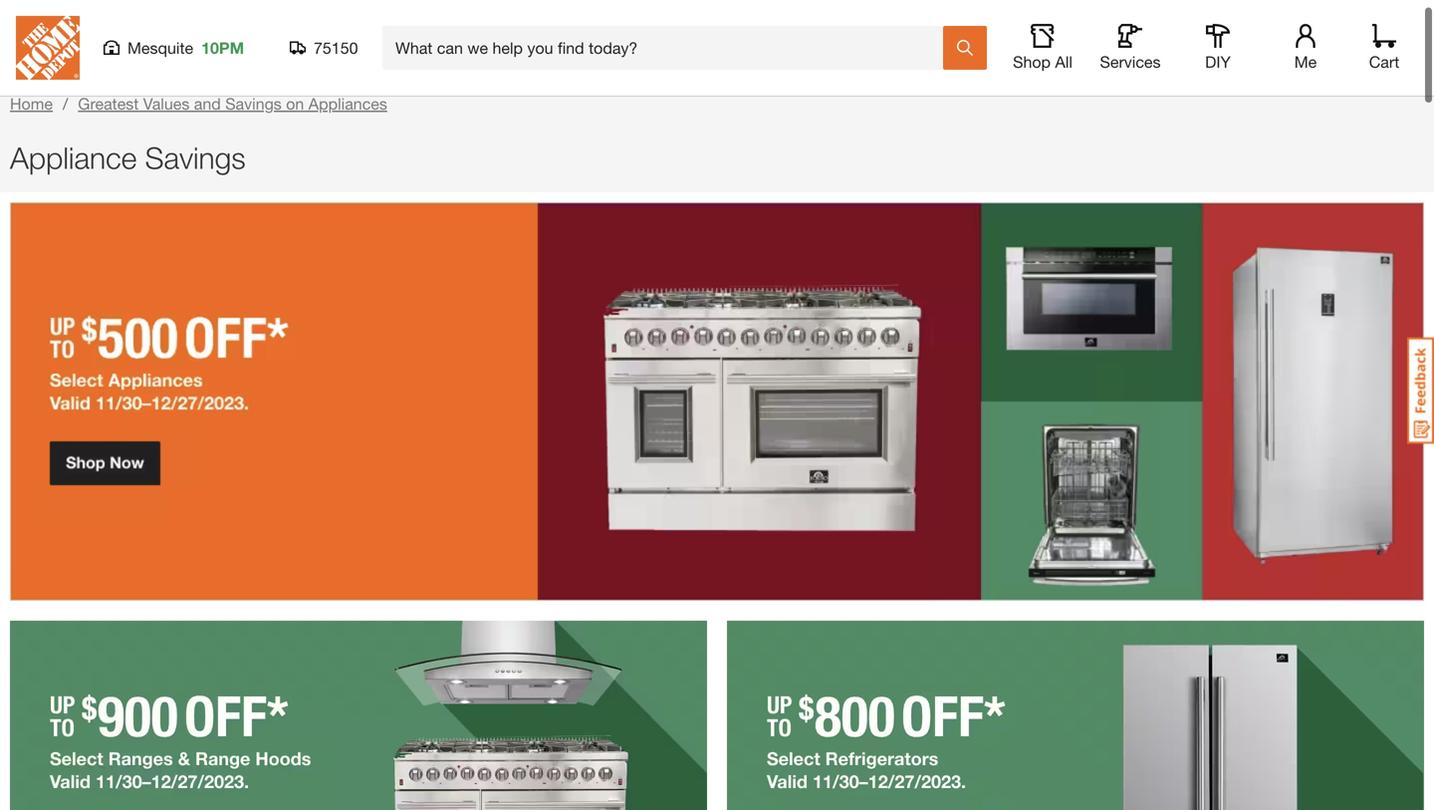 Task type: describe. For each thing, give the bounding box(es) containing it.
mesquite
[[128, 38, 193, 57]]

and
[[194, 94, 221, 113]]

shop
[[1013, 52, 1051, 71]]

feedback link image
[[1408, 337, 1435, 444]]

values
[[143, 94, 190, 113]]

greatest
[[78, 94, 139, 113]]

10pm
[[201, 38, 244, 57]]

shop all button
[[1011, 24, 1075, 72]]

mesquite 10pm
[[128, 38, 244, 57]]

the home depot logo image
[[16, 16, 80, 80]]

on
[[286, 94, 304, 113]]

cart
[[1370, 52, 1400, 71]]

all
[[1056, 52, 1073, 71]]

appliances
[[309, 94, 387, 113]]

services button
[[1099, 24, 1163, 72]]

up to $900 off*  select ranges & range hoods image
[[10, 621, 707, 810]]

up to $800 off*  select refrigerators image
[[727, 621, 1425, 810]]

diy button
[[1187, 24, 1250, 72]]

1 vertical spatial savings
[[145, 140, 246, 175]]

home link
[[10, 94, 53, 113]]



Task type: locate. For each thing, give the bounding box(es) containing it.
home
[[10, 94, 53, 113]]

cart link
[[1363, 24, 1407, 72]]

savings down and
[[145, 140, 246, 175]]

diy
[[1206, 52, 1231, 71]]

greatest values and savings on appliances
[[78, 94, 387, 113]]

0 vertical spatial savings
[[225, 94, 282, 113]]

greatest values and savings on appliances link
[[78, 94, 387, 113]]

75150 button
[[290, 38, 359, 58]]

75150
[[314, 38, 358, 57]]

savings
[[225, 94, 282, 113], [145, 140, 246, 175]]

me button
[[1274, 24, 1338, 72]]

appliance
[[10, 140, 137, 175]]

appliance savings
[[10, 140, 246, 175]]

services
[[1100, 52, 1161, 71]]

What can we help you find today? search field
[[396, 27, 943, 69]]

up to $500 off* select appliances image
[[10, 202, 1425, 601]]

shop all
[[1013, 52, 1073, 71]]

savings left on
[[225, 94, 282, 113]]

me
[[1295, 52, 1317, 71]]



Task type: vqa. For each thing, say whether or not it's contained in the screenshot.
Close
no



